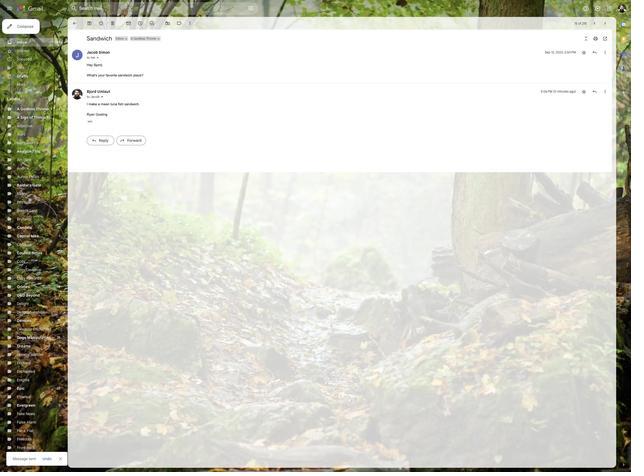 Task type: locate. For each thing, give the bounding box(es) containing it.
fake news
[[17, 412, 35, 417]]

add to tasks image
[[149, 21, 155, 26]]

show details image down umlaut at the top of the page
[[101, 95, 104, 98]]

godless for a godless throne button
[[134, 37, 146, 41]]

6
[[59, 74, 60, 78]]

cozy up crimes
[[17, 276, 25, 281]]

inbox for the inbox link
[[17, 40, 27, 45]]

inbox for inbox button
[[116, 37, 124, 41]]

gate
[[33, 183, 41, 188]]

godless for a godless throne link in the left top of the page
[[20, 107, 35, 111]]

throne inside button
[[146, 37, 156, 41]]

2 not starred image from the top
[[582, 89, 587, 94]]

dogs manipulating time link
[[17, 336, 60, 340]]

jacob up me
[[87, 50, 98, 55]]

sandwich.
[[125, 102, 140, 106]]

1 vertical spatial not starred image
[[582, 89, 587, 94]]

what's your favorite sandwich place?
[[87, 73, 144, 77]]

a godless throne link
[[17, 107, 49, 111]]

1 cozy from the top
[[17, 259, 25, 264]]

inbox right sandwich
[[116, 37, 124, 41]]

to for jacob simon
[[87, 56, 90, 60]]

older image
[[603, 21, 609, 26]]

4
[[59, 107, 60, 111]]

3 cozy from the top
[[17, 276, 25, 281]]

throne down add to tasks image
[[146, 37, 156, 41]]

labels image
[[177, 21, 182, 26]]

aurora down art-gate
[[17, 166, 28, 171]]

tuna
[[111, 102, 117, 106]]

0 horizontal spatial of
[[29, 115, 33, 120]]

enchanted down enchant link
[[17, 369, 35, 374]]

2 vertical spatial to
[[47, 115, 51, 120]]

more image
[[187, 21, 193, 26]]

aurora down aurora link
[[17, 175, 28, 179]]

1 not starred image from the top
[[582, 50, 587, 55]]

enigma link
[[17, 378, 29, 383]]

gosling
[[96, 112, 108, 116]]

breeze
[[17, 208, 29, 213]]

0 vertical spatial alert
[[17, 132, 25, 137]]

notes
[[32, 251, 42, 256]]

0 vertical spatial cozy
[[17, 259, 25, 264]]

a godless throne for a godless throne button
[[131, 37, 156, 41]]

alert up analyze this link
[[27, 141, 35, 145]]

cozy down council at the left of the page
[[17, 259, 25, 264]]

1 horizontal spatial godless
[[134, 37, 146, 41]]

1 vertical spatial 21
[[58, 251, 60, 255]]

not starred image
[[582, 50, 587, 55], [582, 89, 587, 94]]

4 1 from the top
[[59, 234, 60, 238]]

inbox inside button
[[116, 37, 124, 41]]

enchanted
[[33, 327, 51, 332], [17, 369, 35, 374]]

1 vertical spatial throne
[[36, 107, 49, 111]]

to me
[[87, 56, 95, 60]]

1 vertical spatial a
[[17, 107, 20, 111]]

1 horizontal spatial a godless throne
[[131, 37, 156, 41]]

settings image
[[595, 5, 602, 12]]

flat
[[27, 429, 33, 434]]

list containing jacob simon
[[68, 44, 609, 150]]

a right inbox button
[[131, 37, 133, 41]]

alert up alert,
[[17, 132, 25, 137]]

1 down 25 at the bottom left of the page
[[59, 344, 60, 348]]

news
[[26, 412, 35, 417]]

1 not starred checkbox from the top
[[582, 50, 587, 55]]

show details image for umlaut
[[101, 95, 104, 98]]

more button
[[0, 81, 64, 89]]

1 delight from the top
[[17, 302, 29, 306]]

0 horizontal spatial throne
[[36, 107, 49, 111]]

jacob simon
[[87, 50, 110, 55]]

0 vertical spatial 21
[[58, 226, 60, 230]]

starred
[[17, 48, 29, 53]]

demons
[[17, 319, 32, 323]]

1 vertical spatial of
[[29, 115, 33, 120]]

back
[[27, 446, 35, 450]]

brutality link
[[17, 217, 31, 222]]

1 down '4'
[[59, 115, 60, 119]]

21 for council notes
[[58, 251, 60, 255]]

freedom
[[17, 437, 32, 442]]

dewdrop
[[26, 268, 41, 272], [17, 327, 32, 332]]

2 delight from the top
[[17, 310, 29, 315]]

front back link
[[17, 446, 35, 450]]

dewdrop down demons "link"
[[17, 327, 32, 332]]

not starred image for jacob simon
[[582, 50, 587, 55]]

2 aurora from the top
[[17, 175, 28, 179]]

aurora petals link
[[17, 175, 39, 179]]

to down bjord
[[87, 95, 90, 99]]

cozy for cozy link
[[17, 259, 25, 264]]

support image
[[584, 5, 590, 12]]

1 vertical spatial aurora
[[17, 175, 28, 179]]

a inside button
[[131, 37, 133, 41]]

21 for candela
[[58, 226, 60, 230]]

1 right gate
[[59, 183, 60, 187]]

back to inbox image
[[72, 21, 77, 26]]

d&d beyond link
[[17, 293, 40, 298]]

to left me
[[87, 56, 90, 60]]

inbox
[[116, 37, 124, 41], [17, 40, 27, 45]]

a down labels
[[17, 107, 20, 111]]

a godless throne down labels heading
[[17, 107, 49, 111]]

godless
[[134, 37, 146, 41], [20, 107, 35, 111]]

14
[[57, 285, 60, 289]]

of right sign
[[29, 115, 33, 120]]

0 horizontal spatial show details image
[[96, 56, 99, 59]]

alert,
[[17, 141, 26, 145]]

0 vertical spatial delight
[[17, 302, 29, 306]]

baldur's gate link
[[17, 183, 41, 188]]

1 vertical spatial delight
[[17, 310, 29, 315]]

cozy
[[17, 259, 25, 264], [17, 268, 25, 272], [17, 276, 25, 281]]

1 vertical spatial cozy
[[17, 268, 25, 272]]

to
[[87, 56, 90, 60], [87, 95, 90, 99], [47, 115, 51, 120]]

list
[[68, 44, 609, 150]]

1 vertical spatial show details image
[[101, 95, 104, 98]]

1 vertical spatial godless
[[20, 107, 35, 111]]

art-gate link
[[17, 158, 31, 162]]

218
[[583, 21, 587, 25]]

not starred checkbox for simon
[[582, 50, 587, 55]]

0 horizontal spatial inbox
[[17, 40, 27, 45]]

front back
[[17, 446, 35, 450]]

jacob down bjord
[[91, 95, 100, 99]]

0 vertical spatial show details image
[[96, 56, 99, 59]]

message
[[13, 457, 28, 462]]

evergreen
[[17, 403, 35, 408]]

dewdrop up the radiance at the left of the page
[[26, 268, 41, 272]]

alert
[[6, 12, 623, 466]]

of right 15
[[579, 21, 582, 25]]

5 1 from the top
[[59, 344, 60, 348]]

tab list
[[617, 17, 632, 453]]

throne up "things"
[[36, 107, 49, 111]]

2 vertical spatial a
[[17, 115, 20, 120]]

not starred image right the ago)
[[582, 89, 587, 94]]

a godless throne inside button
[[131, 37, 156, 41]]

not starred image right 6:50 pm
[[582, 50, 587, 55]]

0 vertical spatial godless
[[134, 37, 146, 41]]

1 vertical spatial not starred checkbox
[[582, 89, 587, 94]]

Not starred checkbox
[[582, 50, 587, 55], [582, 89, 587, 94]]

0 vertical spatial not starred checkbox
[[582, 50, 587, 55]]

message sent
[[13, 457, 36, 462]]

hey bjord,
[[87, 63, 103, 67]]

simon
[[99, 50, 110, 55]]

of inside labels navigation
[[29, 115, 33, 120]]

1 vertical spatial to
[[87, 95, 90, 99]]

a for 1
[[17, 115, 20, 120]]

glimmer
[[17, 454, 31, 459]]

a godless throne button
[[130, 36, 157, 41]]

delight down d&d
[[17, 302, 29, 306]]

a for 4
[[17, 107, 20, 111]]

more
[[17, 82, 26, 87]]

dogs manipulating time
[[17, 336, 60, 340]]

your
[[98, 73, 105, 77]]

3
[[59, 293, 60, 297]]

a godless throne down snooze icon at top
[[131, 37, 156, 41]]

inbox inside labels navigation
[[17, 40, 27, 45]]

2 vertical spatial cozy
[[17, 276, 25, 281]]

false
[[17, 420, 26, 425]]

0 horizontal spatial godless
[[20, 107, 35, 111]]

25
[[57, 336, 60, 340]]

not starred checkbox right 6:50 pm
[[582, 50, 587, 55]]

labels heading
[[7, 96, 56, 102]]

12,
[[552, 50, 556, 54]]

1 vertical spatial dewdrop
[[17, 327, 32, 332]]

show details image right me
[[96, 56, 99, 59]]

enchanted up "manipulating"
[[33, 327, 51, 332]]

godless inside button
[[134, 37, 146, 41]]

adjective
[[17, 124, 33, 128]]

a godless throne inside labels navigation
[[17, 107, 49, 111]]

cozy radiance link
[[17, 276, 42, 281]]

council
[[17, 251, 31, 256]]

0 vertical spatial aurora
[[17, 166, 28, 171]]

0 vertical spatial a
[[131, 37, 133, 41]]

1 vertical spatial alert
[[27, 141, 35, 145]]

godless up sign
[[20, 107, 35, 111]]

reply
[[99, 138, 109, 143]]

1 1 from the top
[[59, 115, 60, 119]]

throne inside labels navigation
[[36, 107, 49, 111]]

0 vertical spatial of
[[579, 21, 582, 25]]

0 vertical spatial a godless throne
[[131, 37, 156, 41]]

enigma
[[17, 378, 29, 383]]

search mail image
[[69, 4, 79, 13]]

analyze this link
[[17, 149, 40, 154]]

a left sign
[[17, 115, 20, 120]]

bjord umlaut
[[87, 89, 110, 94]]

not starred checkbox right the ago)
[[582, 89, 587, 94]]

1 horizontal spatial show details image
[[101, 95, 104, 98]]

0 vertical spatial to
[[87, 56, 90, 60]]

1 aurora from the top
[[17, 166, 28, 171]]

0 horizontal spatial a godless throne
[[17, 107, 49, 111]]

favorite
[[106, 73, 117, 77]]

1 for a sign of things to come
[[59, 115, 60, 119]]

godless down snooze icon at top
[[134, 37, 146, 41]]

2 not starred checkbox from the top
[[582, 89, 587, 94]]

dewdrop enchanted link
[[17, 327, 51, 332]]

1 vertical spatial enchanted
[[17, 369, 35, 374]]

idea
[[31, 234, 39, 239]]

epic
[[17, 386, 25, 391]]

1 horizontal spatial throne
[[146, 37, 156, 41]]

1 21 from the top
[[58, 226, 60, 230]]

freedom link
[[17, 437, 32, 442]]

delete image
[[110, 21, 115, 26]]

21
[[58, 226, 60, 230], [58, 251, 60, 255]]

delight down delight link at the left bottom of the page
[[17, 310, 29, 315]]

mean
[[101, 102, 110, 106]]

1 right idea
[[59, 234, 60, 238]]

umlaut
[[97, 89, 110, 94]]

collapse
[[17, 242, 32, 247]]

inbox up starred
[[17, 40, 27, 45]]

3 1 from the top
[[59, 183, 60, 187]]

1 horizontal spatial alert
[[27, 141, 35, 145]]

0 vertical spatial not starred image
[[582, 50, 587, 55]]

None search field
[[68, 2, 258, 15]]

2 cozy from the top
[[17, 268, 25, 272]]

epic link
[[17, 386, 25, 391]]

godless inside labels navigation
[[20, 107, 35, 111]]

fix-a-flat link
[[17, 429, 33, 434]]

1 vertical spatial a godless throne
[[17, 107, 49, 111]]

place?
[[133, 73, 144, 77]]

1 right this
[[59, 149, 60, 153]]

forward
[[127, 138, 142, 143]]

to left come
[[47, 115, 51, 120]]

snoozed
[[17, 57, 32, 62]]

2 1 from the top
[[59, 149, 60, 153]]

show details image
[[96, 56, 99, 59], [101, 95, 104, 98]]

not starred image for bjord umlaut
[[582, 89, 587, 94]]

adjective link
[[17, 124, 33, 128]]

enchanted link
[[17, 369, 35, 374]]

0 vertical spatial throne
[[146, 37, 156, 41]]

this
[[32, 149, 40, 154]]

2 21 from the top
[[58, 251, 60, 255]]

dreams link
[[17, 344, 31, 349]]

cozy down cozy link
[[17, 268, 25, 272]]

aurora petals
[[17, 175, 39, 179]]

1 horizontal spatial inbox
[[116, 37, 124, 41]]



Task type: vqa. For each thing, say whether or not it's contained in the screenshot.
Inbox inside the Labels navigation
yes



Task type: describe. For each thing, give the bounding box(es) containing it.
collapse link
[[17, 242, 32, 247]]

throne for a godless throne link in the left top of the page
[[36, 107, 49, 111]]

ago)
[[570, 89, 577, 93]]

147
[[55, 40, 60, 44]]

fish
[[118, 102, 124, 106]]

undo alert
[[40, 454, 54, 464]]

main menu image
[[6, 5, 13, 12]]

what's
[[87, 73, 97, 77]]

0 horizontal spatial alert
[[17, 132, 25, 137]]

alert, alert link
[[17, 141, 35, 145]]

mark as unread image
[[126, 21, 131, 26]]

a sign of things to come
[[17, 115, 62, 120]]

snoozed link
[[17, 57, 32, 62]]

5:06 pm
[[542, 89, 553, 93]]

1 vertical spatial jacob
[[91, 95, 100, 99]]

advanced search options image
[[246, 3, 256, 14]]

forward link
[[117, 136, 146, 145]]

sandwich
[[87, 35, 112, 42]]

archive image
[[87, 21, 92, 26]]

2023,
[[556, 50, 564, 54]]

aurora for aurora link
[[17, 166, 28, 171]]

labels navigation
[[0, 17, 68, 472]]

5:06 pm (0 minutes ago)
[[542, 89, 577, 93]]

23
[[57, 387, 60, 391]]

drafts
[[17, 74, 28, 79]]

Search mail text field
[[79, 6, 233, 11]]

things
[[34, 115, 46, 120]]

0 vertical spatial jacob
[[87, 50, 98, 55]]

enchant link
[[17, 361, 31, 366]]

inbox button
[[115, 36, 124, 41]]

demons link
[[17, 319, 32, 323]]

betrayal link
[[17, 200, 31, 205]]

1 for capital idea
[[59, 234, 60, 238]]

0 vertical spatial enchanted
[[33, 327, 51, 332]]

snooze image
[[138, 21, 143, 26]]

baldur's gate
[[17, 183, 41, 188]]

beyond
[[26, 293, 40, 298]]

front
[[17, 446, 26, 450]]

cozy for cozy dewdrop
[[17, 268, 25, 272]]

starred link
[[17, 48, 29, 53]]

a
[[98, 102, 100, 106]]

move to image
[[165, 21, 171, 26]]

sign
[[20, 115, 28, 120]]

council notes link
[[17, 251, 42, 256]]

dreams
[[17, 344, 31, 349]]

1 for analyze this
[[59, 149, 60, 153]]

5:06 pm (0 minutes ago) cell
[[542, 89, 577, 94]]

sep 12, 2023, 6:50 pm cell
[[545, 50, 577, 55]]

ballsy
[[17, 191, 27, 196]]

throne for a godless throne button
[[146, 37, 156, 41]]

sep
[[545, 50, 551, 54]]

art-gate
[[17, 158, 31, 162]]

0 vertical spatial dewdrop
[[26, 268, 41, 272]]

fix-
[[17, 429, 23, 434]]

wander
[[31, 352, 44, 357]]

aurora link
[[17, 166, 28, 171]]

candela
[[17, 225, 32, 230]]

betrayal
[[17, 200, 31, 205]]

to inside labels navigation
[[47, 115, 51, 120]]

delight sunshine link
[[17, 310, 45, 315]]

delight for delight link at the left bottom of the page
[[17, 302, 29, 306]]

fix-a-flat
[[17, 429, 33, 434]]

a sign of things to come link
[[17, 115, 62, 120]]

a godless throne for a godless throne link in the left top of the page
[[17, 107, 49, 111]]

18
[[57, 319, 60, 323]]

ryan gosling
[[87, 112, 108, 116]]

bjord
[[87, 89, 96, 94]]

analyze this
[[17, 149, 40, 154]]

sent link
[[17, 65, 25, 70]]

delight sunshine
[[17, 310, 45, 315]]

ethereal
[[17, 395, 31, 400]]

dreamy wander link
[[17, 352, 44, 357]]

sandwich
[[118, 73, 132, 77]]

candela link
[[17, 225, 32, 230]]

ryan
[[87, 112, 95, 116]]

d&d
[[17, 293, 25, 298]]

evergreen link
[[17, 403, 35, 408]]

to jacob
[[87, 95, 100, 99]]

bjord,
[[94, 63, 103, 67]]

crimes link
[[17, 285, 30, 289]]

to for bjord umlaut
[[87, 95, 90, 99]]

compose button
[[2, 19, 40, 34]]

reply link
[[87, 136, 114, 145]]

me
[[91, 56, 95, 60]]

minutes
[[558, 89, 569, 93]]

show details image for simon
[[96, 56, 99, 59]]

manipulating
[[27, 336, 51, 340]]

radiance
[[26, 276, 42, 281]]

aurora for aurora petals
[[17, 175, 28, 179]]

not starred checkbox for umlaut
[[582, 89, 587, 94]]

time
[[52, 336, 60, 340]]

baldur's
[[17, 183, 32, 188]]

undo
[[42, 457, 52, 462]]

delight for delight sunshine
[[17, 310, 29, 315]]

(0
[[554, 89, 557, 93]]

art-
[[17, 158, 24, 162]]

show trimmed content image
[[87, 120, 93, 123]]

gmail image
[[17, 3, 46, 14]]

brutality
[[17, 217, 31, 222]]

come
[[52, 115, 62, 120]]

1 for baldur's gate
[[59, 183, 60, 187]]

report spam image
[[99, 21, 104, 26]]

1 horizontal spatial of
[[579, 21, 582, 25]]

false alarm link
[[17, 420, 36, 425]]

2
[[59, 404, 60, 408]]

a-
[[23, 429, 27, 434]]

alert link
[[17, 132, 25, 137]]

glimmer link
[[17, 454, 31, 459]]

sunshine
[[30, 310, 45, 315]]

cozy for cozy radiance
[[17, 276, 25, 281]]

newer image
[[593, 21, 598, 26]]

1 for dreams
[[59, 344, 60, 348]]

alert containing message sent
[[6, 12, 623, 466]]



